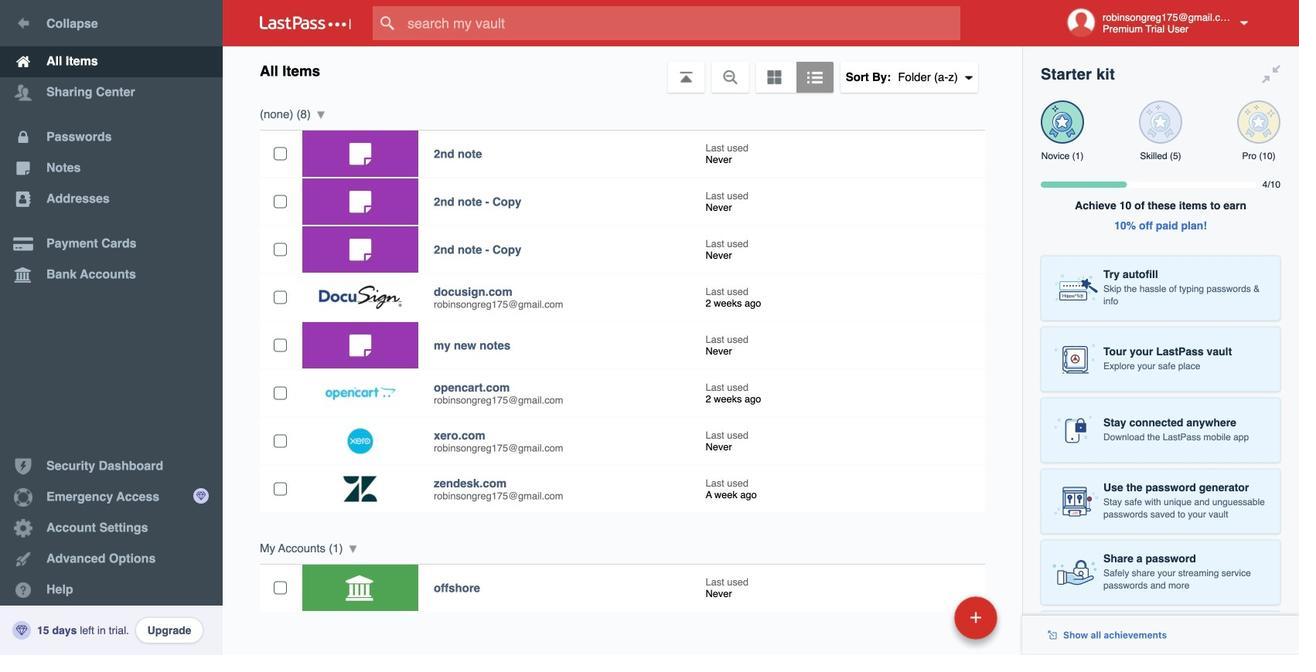 Task type: describe. For each thing, give the bounding box(es) containing it.
vault options navigation
[[223, 46, 1022, 93]]

new item navigation
[[848, 592, 1007, 656]]

new item element
[[848, 596, 1003, 640]]

Search search field
[[373, 6, 991, 40]]

lastpass image
[[260, 16, 351, 30]]



Task type: locate. For each thing, give the bounding box(es) containing it.
main navigation navigation
[[0, 0, 223, 656]]

search my vault text field
[[373, 6, 991, 40]]



Task type: vqa. For each thing, say whether or not it's contained in the screenshot.
Main content main content
no



